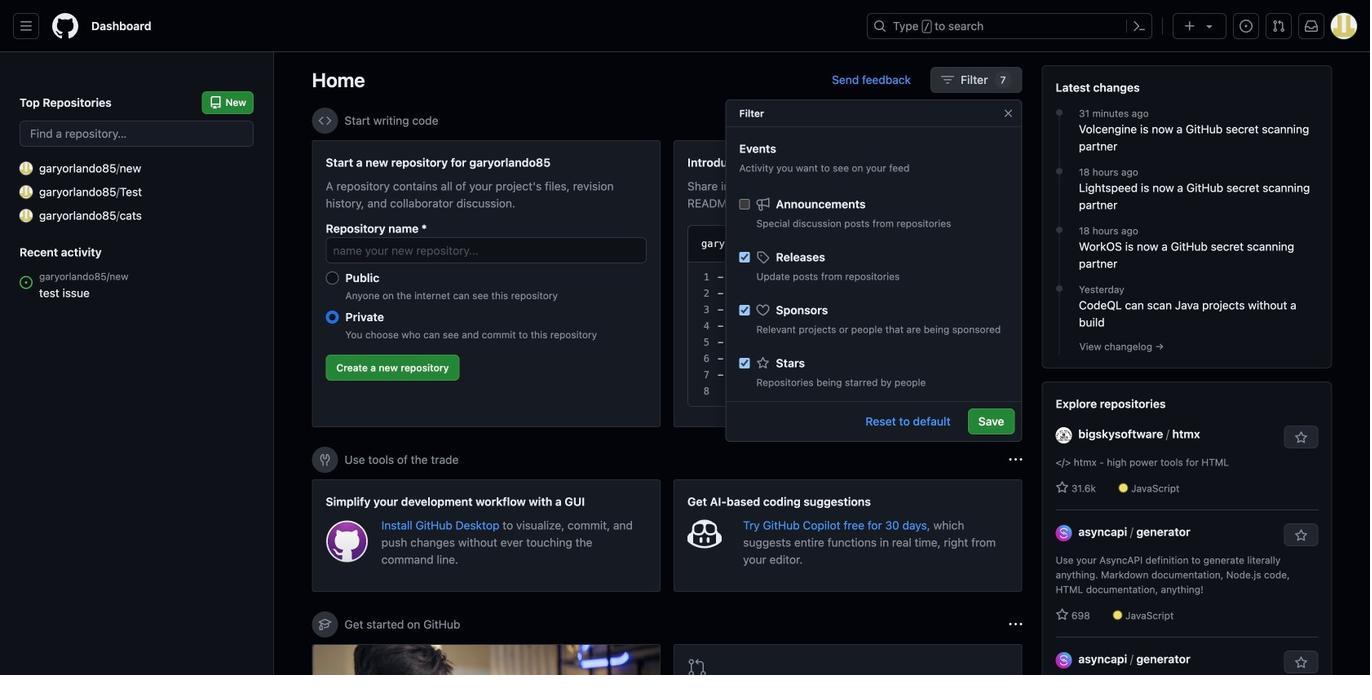 Task type: vqa. For each thing, say whether or not it's contained in the screenshot.
sc 9kayk9 0 icon in View filters region
no



Task type: locate. For each thing, give the bounding box(es) containing it.
None checkbox
[[739, 199, 750, 210], [739, 252, 750, 263], [739, 305, 750, 316], [739, 358, 750, 369], [739, 199, 750, 210], [739, 252, 750, 263], [739, 305, 750, 316], [739, 358, 750, 369]]

why am i seeing this? image
[[1009, 114, 1022, 127], [1009, 618, 1022, 631]]

star image down heart image
[[756, 357, 769, 370]]

menu
[[726, 184, 1021, 614]]

tag image
[[756, 251, 769, 264]]

1 vertical spatial star this repository image
[[1295, 657, 1308, 670]]

why am i seeing this? image
[[1009, 453, 1022, 467]]

megaphone image
[[756, 198, 769, 211]]

0 vertical spatial git pull request image
[[1272, 20, 1285, 33]]

name your new repository... text field
[[326, 237, 647, 263]]

git pull request image
[[1272, 20, 1285, 33], [688, 658, 707, 675]]

star image up @asyncapi profile icon
[[1056, 481, 1069, 494]]

0 horizontal spatial star image
[[756, 357, 769, 370]]

dot fill image
[[1053, 106, 1066, 119], [1053, 165, 1066, 178], [1053, 223, 1066, 237]]

tools image
[[318, 453, 332, 467]]

0 vertical spatial why am i seeing this? image
[[1009, 114, 1022, 127]]

star image
[[756, 357, 769, 370], [1056, 481, 1069, 494]]

@bigskysoftware profile image
[[1056, 427, 1072, 444]]

open issue image
[[20, 276, 33, 289]]

3 dot fill image from the top
[[1053, 223, 1066, 237]]

1 dot fill image from the top
[[1053, 106, 1066, 119]]

2 vertical spatial dot fill image
[[1053, 223, 1066, 237]]

1 star this repository image from the top
[[1295, 431, 1308, 444]]

cats image
[[20, 209, 33, 222]]

1 why am i seeing this? image from the top
[[1009, 114, 1022, 127]]

@asyncapi profile image
[[1056, 652, 1072, 669]]

explore repositories navigation
[[1042, 382, 1332, 675]]

None radio
[[326, 272, 339, 285], [326, 311, 339, 324], [326, 272, 339, 285], [326, 311, 339, 324]]

test image
[[20, 186, 33, 199]]

0 vertical spatial dot fill image
[[1053, 106, 1066, 119]]

0 horizontal spatial git pull request image
[[688, 658, 707, 675]]

star this repository image
[[1295, 431, 1308, 444], [1295, 657, 1308, 670]]

close menu image
[[1002, 107, 1015, 120]]

Find a repository… text field
[[20, 121, 254, 147]]

1 horizontal spatial git pull request image
[[1272, 20, 1285, 33]]

0 vertical spatial star this repository image
[[1295, 431, 1308, 444]]

1 vertical spatial why am i seeing this? image
[[1009, 618, 1022, 631]]

2 star this repository image from the top
[[1295, 657, 1308, 670]]

None submit
[[942, 232, 995, 255]]

1 horizontal spatial star image
[[1056, 481, 1069, 494]]

1 vertical spatial dot fill image
[[1053, 165, 1066, 178]]

issue opened image
[[1240, 20, 1253, 33]]

filter image
[[941, 73, 954, 86]]

plus image
[[1183, 20, 1196, 33]]

2 why am i seeing this? image from the top
[[1009, 618, 1022, 631]]

start a new repository element
[[312, 140, 661, 427]]



Task type: describe. For each thing, give the bounding box(es) containing it.
star image
[[1056, 608, 1069, 621]]

mortar board image
[[318, 618, 332, 631]]

notifications image
[[1305, 20, 1318, 33]]

what is github? element
[[312, 644, 661, 675]]

triangle down image
[[1203, 20, 1216, 33]]

why am i seeing this? image for what is github? element
[[1009, 618, 1022, 631]]

none submit inside introduce yourself with a profile readme element
[[942, 232, 995, 255]]

simplify your development workflow with a gui element
[[312, 480, 661, 592]]

get ai-based coding suggestions element
[[674, 480, 1022, 592]]

homepage image
[[52, 13, 78, 39]]

1 vertical spatial git pull request image
[[688, 658, 707, 675]]

command palette image
[[1133, 20, 1146, 33]]

heart image
[[756, 304, 769, 317]]

introduce yourself with a profile readme element
[[674, 140, 1022, 427]]

new image
[[20, 162, 33, 175]]

code image
[[318, 114, 332, 127]]

star this repository image for @bigskysoftware profile image
[[1295, 431, 1308, 444]]

2 dot fill image from the top
[[1053, 165, 1066, 178]]

star this repository image for @asyncapi profile image
[[1295, 657, 1308, 670]]

0 vertical spatial star image
[[756, 357, 769, 370]]

Top Repositories search field
[[20, 121, 254, 147]]

star this repository image
[[1295, 529, 1308, 542]]

github desktop image
[[326, 520, 368, 563]]

why am i seeing this? image for start a new repository 'element'
[[1009, 114, 1022, 127]]

dot fill image
[[1053, 282, 1066, 295]]

explore element
[[1042, 65, 1332, 675]]

1 vertical spatial star image
[[1056, 481, 1069, 494]]

what is github? image
[[313, 645, 660, 675]]

@asyncapi profile image
[[1056, 525, 1072, 541]]



